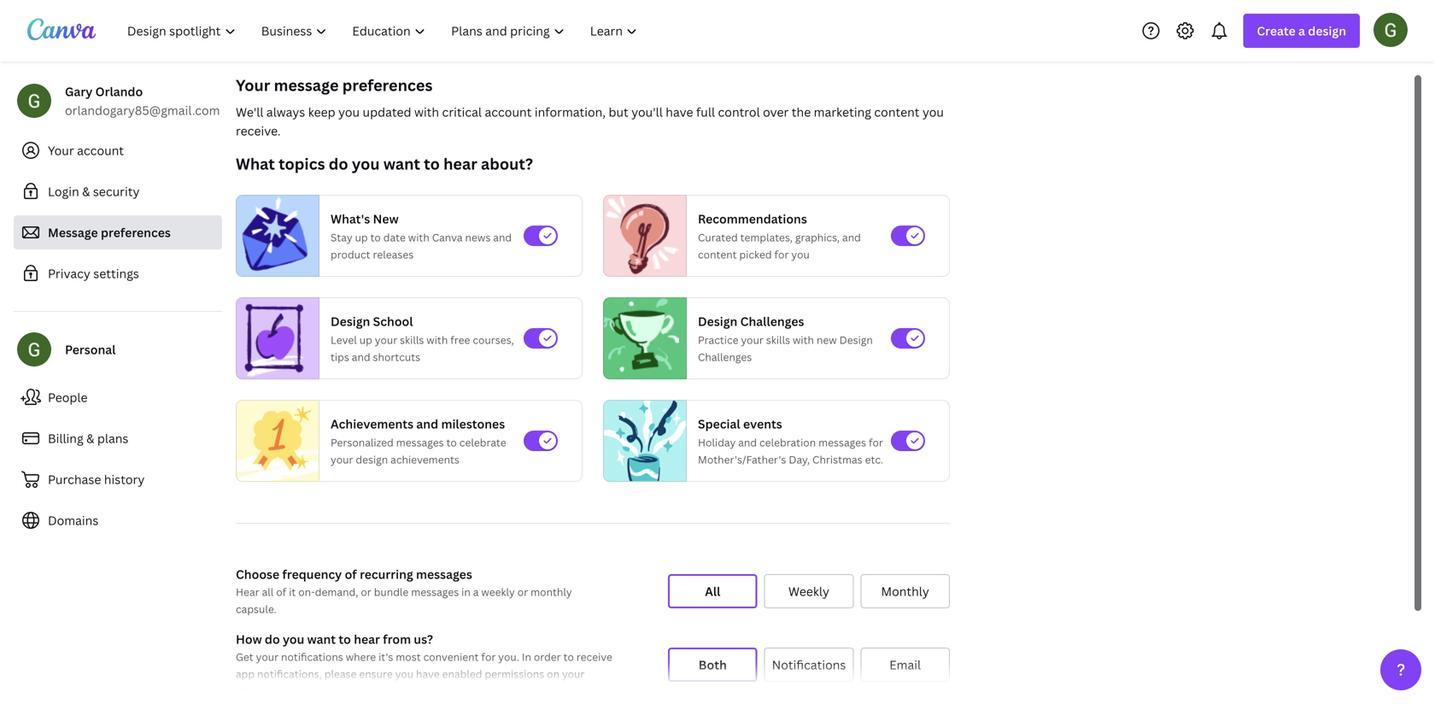 Task type: locate. For each thing, give the bounding box(es) containing it.
& for login
[[82, 183, 90, 200]]

have
[[666, 104, 693, 120], [416, 667, 440, 681]]

topics
[[279, 153, 325, 174]]

new
[[373, 211, 399, 227]]

topic image left 'curated'
[[604, 195, 679, 277]]

0 vertical spatial your
[[236, 75, 270, 96]]

1 vertical spatial your
[[48, 142, 74, 159]]

0 horizontal spatial want
[[307, 631, 336, 647]]

your account
[[48, 142, 124, 159]]

about?
[[481, 153, 533, 174]]

0 vertical spatial challenges
[[741, 313, 805, 329]]

special
[[698, 416, 741, 432]]

of up demand,
[[345, 566, 357, 582]]

messages inside 'achievements and milestones personalized messages to celebrate your design achievements'
[[396, 435, 444, 450]]

topic image
[[237, 195, 312, 277], [604, 195, 679, 277], [237, 297, 312, 379], [604, 297, 679, 379], [237, 396, 319, 486], [604, 396, 686, 486]]

1 horizontal spatial for
[[775, 247, 789, 261]]

your inside "link"
[[48, 142, 74, 159]]

design down personalized
[[356, 452, 388, 467]]

1 or from the left
[[361, 585, 372, 599]]

1 horizontal spatial want
[[384, 153, 420, 174]]

1 horizontal spatial a
[[1299, 23, 1306, 39]]

monthly
[[881, 583, 930, 599]]

design school level up your skills with free courses, tips and shortcuts
[[331, 313, 514, 364]]

device.
[[236, 684, 271, 698]]

design up level
[[331, 313, 370, 329]]

2 skills from the left
[[766, 333, 791, 347]]

messages
[[396, 435, 444, 450], [819, 435, 867, 450], [416, 566, 472, 582], [411, 585, 459, 599]]

0 horizontal spatial content
[[698, 247, 737, 261]]

1 horizontal spatial have
[[666, 104, 693, 120]]

0 horizontal spatial hear
[[354, 631, 380, 647]]

0 horizontal spatial for
[[481, 650, 496, 664]]

Notifications button
[[765, 648, 854, 682]]

plans
[[97, 430, 129, 447]]

do
[[329, 153, 348, 174], [265, 631, 280, 647]]

with left critical
[[414, 104, 439, 120]]

practice
[[698, 333, 739, 347]]

1 vertical spatial want
[[307, 631, 336, 647]]

content right marketing
[[875, 104, 920, 120]]

1 vertical spatial account
[[77, 142, 124, 159]]

1 vertical spatial for
[[869, 435, 884, 450]]

up right level
[[360, 333, 372, 347]]

people link
[[14, 380, 222, 414]]

both
[[699, 657, 727, 673]]

0 horizontal spatial preferences
[[101, 224, 171, 241]]

account
[[485, 104, 532, 120], [77, 142, 124, 159]]

and inside the special events holiday and celebration messages for mother's/father's day, christmas etc.
[[739, 435, 757, 450]]

messages up christmas
[[819, 435, 867, 450]]

in
[[462, 585, 471, 599]]

messages up the in
[[416, 566, 472, 582]]

what's
[[331, 211, 370, 227]]

order
[[534, 650, 561, 664]]

ensure
[[359, 667, 393, 681]]

challenges
[[741, 313, 805, 329], [698, 350, 752, 364]]

2 horizontal spatial for
[[869, 435, 884, 450]]

to left date at the top
[[371, 230, 381, 244]]

0 horizontal spatial your
[[48, 142, 74, 159]]

preferences up privacy settings link
[[101, 224, 171, 241]]

topic image left tips
[[237, 297, 312, 379]]

1 horizontal spatial content
[[875, 104, 920, 120]]

and inside design school level up your skills with free courses, tips and shortcuts
[[352, 350, 371, 364]]

to down 'milestones'
[[447, 435, 457, 450]]

hear left about?
[[444, 153, 478, 174]]

your
[[236, 75, 270, 96], [48, 142, 74, 159]]

1 skills from the left
[[400, 333, 424, 347]]

1 horizontal spatial account
[[485, 104, 532, 120]]

your right on
[[562, 667, 585, 681]]

events
[[743, 416, 783, 432]]

account inside your account "link"
[[77, 142, 124, 159]]

your inside your message preferences we'll always keep you updated with critical account information, but you'll have full control over the marketing content you receive.
[[236, 75, 270, 96]]

for up etc.
[[869, 435, 884, 450]]

up right stay
[[355, 230, 368, 244]]

0 vertical spatial design
[[1309, 23, 1347, 39]]

your for account
[[48, 142, 74, 159]]

0 horizontal spatial or
[[361, 585, 372, 599]]

but
[[609, 104, 629, 120]]

skills left new
[[766, 333, 791, 347]]

0 horizontal spatial skills
[[400, 333, 424, 347]]

content inside recommendations curated templates, graphics, and content picked for you
[[698, 247, 737, 261]]

and up achievements
[[417, 416, 438, 432]]

0 horizontal spatial design
[[356, 452, 388, 467]]

have left full
[[666, 104, 693, 120]]

1 vertical spatial hear
[[354, 631, 380, 647]]

achievements
[[331, 416, 414, 432]]

domains link
[[14, 503, 222, 538]]

hear up where
[[354, 631, 380, 647]]

login
[[48, 183, 79, 200]]

keep
[[308, 104, 336, 120]]

you'll
[[632, 104, 663, 120]]

billing & plans link
[[14, 421, 222, 455]]

0 vertical spatial &
[[82, 183, 90, 200]]

your inside "design challenges practice your skills with new design challenges"
[[741, 333, 764, 347]]

a
[[1299, 23, 1306, 39], [473, 585, 479, 599]]

billing & plans
[[48, 430, 129, 447]]

email
[[890, 657, 921, 673]]

personalized
[[331, 435, 394, 450]]

Both button
[[668, 648, 758, 682]]

login & security link
[[14, 174, 222, 209]]

you inside recommendations curated templates, graphics, and content picked for you
[[792, 247, 810, 261]]

1 vertical spatial do
[[265, 631, 280, 647]]

have down most on the bottom
[[416, 667, 440, 681]]

to inside what's new stay up to date with canva news and product releases
[[371, 230, 381, 244]]

and inside what's new stay up to date with canva news and product releases
[[493, 230, 512, 244]]

for down templates,
[[775, 247, 789, 261]]

of left it on the bottom left of page
[[276, 585, 286, 599]]

your up we'll
[[236, 75, 270, 96]]

with right date at the top
[[408, 230, 430, 244]]

create
[[1257, 23, 1296, 39]]

0 vertical spatial preferences
[[342, 75, 433, 96]]

mother's/father's
[[698, 452, 787, 467]]

with inside what's new stay up to date with canva news and product releases
[[408, 230, 430, 244]]

on-
[[298, 585, 315, 599]]

special events holiday and celebration messages for mother's/father's day, christmas etc.
[[698, 416, 884, 467]]

and right news
[[493, 230, 512, 244]]

0 vertical spatial do
[[329, 153, 348, 174]]

notifications,
[[257, 667, 322, 681]]

do right how
[[265, 631, 280, 647]]

with left new
[[793, 333, 814, 347]]

0 vertical spatial content
[[875, 104, 920, 120]]

achievements
[[391, 452, 460, 467]]

up inside design school level up your skills with free courses, tips and shortcuts
[[360, 333, 372, 347]]

1 vertical spatial of
[[276, 585, 286, 599]]

for inside how do you want to hear from us? get your notifications where it's most convenient for you. in order to receive app notifications, please ensure you have enabled permissions on your device.
[[481, 650, 496, 664]]

& left plans
[[86, 430, 94, 447]]

skills
[[400, 333, 424, 347], [766, 333, 791, 347]]

message preferences
[[48, 224, 171, 241]]

0 vertical spatial account
[[485, 104, 532, 120]]

0 vertical spatial up
[[355, 230, 368, 244]]

1 horizontal spatial of
[[345, 566, 357, 582]]

0 vertical spatial for
[[775, 247, 789, 261]]

1 vertical spatial have
[[416, 667, 440, 681]]

design inside design school level up your skills with free courses, tips and shortcuts
[[331, 313, 370, 329]]

up inside what's new stay up to date with canva news and product releases
[[355, 230, 368, 244]]

level
[[331, 333, 357, 347]]

or right weekly
[[518, 585, 528, 599]]

news
[[465, 230, 491, 244]]

0 vertical spatial want
[[384, 153, 420, 174]]

a right create
[[1299, 23, 1306, 39]]

up for what's
[[355, 230, 368, 244]]

permissions
[[485, 667, 545, 681]]

how do you want to hear from us? get your notifications where it's most convenient for you. in order to receive app notifications, please ensure you have enabled permissions on your device.
[[236, 631, 613, 698]]

0 vertical spatial of
[[345, 566, 357, 582]]

to up where
[[339, 631, 351, 647]]

1 vertical spatial up
[[360, 333, 372, 347]]

topic image for recommendations
[[604, 195, 679, 277]]

choose
[[236, 566, 280, 582]]

a right the in
[[473, 585, 479, 599]]

preferences up updated
[[342, 75, 433, 96]]

1 vertical spatial challenges
[[698, 350, 752, 364]]

design up practice
[[698, 313, 738, 329]]

content down 'curated'
[[698, 247, 737, 261]]

a inside dropdown button
[[1299, 23, 1306, 39]]

topic image for design challenges
[[604, 297, 679, 379]]

0 vertical spatial have
[[666, 104, 693, 120]]

messages up achievements
[[396, 435, 444, 450]]

for left you.
[[481, 650, 496, 664]]

your down school
[[375, 333, 398, 347]]

want up notifications
[[307, 631, 336, 647]]

please
[[325, 667, 357, 681]]

challenges down practice
[[698, 350, 752, 364]]

0 horizontal spatial of
[[276, 585, 286, 599]]

it
[[289, 585, 296, 599]]

0 horizontal spatial a
[[473, 585, 479, 599]]

topic image left personalized
[[237, 396, 319, 486]]

design right new
[[840, 333, 873, 347]]

what's new stay up to date with canva news and product releases
[[331, 211, 512, 261]]

frequency
[[282, 566, 342, 582]]

the
[[792, 104, 811, 120]]

want
[[384, 153, 420, 174], [307, 631, 336, 647]]

from
[[383, 631, 411, 647]]

2 vertical spatial for
[[481, 650, 496, 664]]

skills inside "design challenges practice your skills with new design challenges"
[[766, 333, 791, 347]]

your down personalized
[[331, 452, 353, 467]]

a inside choose frequency of recurring messages hear all of it on-demand, or bundle messages in a weekly or monthly capsule.
[[473, 585, 479, 599]]

or left bundle
[[361, 585, 372, 599]]

over
[[763, 104, 789, 120]]

convenient
[[423, 650, 479, 664]]

1 vertical spatial content
[[698, 247, 737, 261]]

topic image left practice
[[604, 297, 679, 379]]

your right practice
[[741, 333, 764, 347]]

0 horizontal spatial account
[[77, 142, 124, 159]]

topic image left stay
[[237, 195, 312, 277]]

and up mother's/father's
[[739, 435, 757, 450]]

1 horizontal spatial do
[[329, 153, 348, 174]]

your up login
[[48, 142, 74, 159]]

all
[[705, 583, 721, 599]]

1 vertical spatial design
[[356, 452, 388, 467]]

1 horizontal spatial design
[[698, 313, 738, 329]]

and right graphics,
[[843, 230, 861, 244]]

security
[[93, 183, 140, 200]]

1 horizontal spatial or
[[518, 585, 528, 599]]

design challenges practice your skills with new design challenges
[[698, 313, 873, 364]]

holiday
[[698, 435, 736, 450]]

and right tips
[[352, 350, 371, 364]]

your inside 'achievements and milestones personalized messages to celebrate your design achievements'
[[331, 452, 353, 467]]

1 horizontal spatial preferences
[[342, 75, 433, 96]]

you
[[338, 104, 360, 120], [923, 104, 944, 120], [352, 153, 380, 174], [792, 247, 810, 261], [283, 631, 305, 647], [395, 667, 414, 681]]

what
[[236, 153, 275, 174]]

up
[[355, 230, 368, 244], [360, 333, 372, 347]]

tips
[[331, 350, 349, 364]]

topic image left holiday
[[604, 396, 686, 486]]

want inside how do you want to hear from us? get your notifications where it's most convenient for you. in order to receive app notifications, please ensure you have enabled permissions on your device.
[[307, 631, 336, 647]]

date
[[384, 230, 406, 244]]

1 horizontal spatial hear
[[444, 153, 478, 174]]

1 horizontal spatial your
[[236, 75, 270, 96]]

design
[[331, 313, 370, 329], [698, 313, 738, 329], [840, 333, 873, 347]]

challenges down picked
[[741, 313, 805, 329]]

0 horizontal spatial have
[[416, 667, 440, 681]]

0 vertical spatial a
[[1299, 23, 1306, 39]]

0 horizontal spatial do
[[265, 631, 280, 647]]

& right login
[[82, 183, 90, 200]]

1 vertical spatial &
[[86, 430, 94, 447]]

1 horizontal spatial design
[[1309, 23, 1347, 39]]

account right critical
[[485, 104, 532, 120]]

with left free
[[427, 333, 448, 347]]

skills up shortcuts
[[400, 333, 424, 347]]

want down updated
[[384, 153, 420, 174]]

0 horizontal spatial design
[[331, 313, 370, 329]]

to inside 'achievements and milestones personalized messages to celebrate your design achievements'
[[447, 435, 457, 450]]

design right create
[[1309, 23, 1347, 39]]

and
[[493, 230, 512, 244], [843, 230, 861, 244], [352, 350, 371, 364], [417, 416, 438, 432], [739, 435, 757, 450]]

do right topics
[[329, 153, 348, 174]]

1 vertical spatial preferences
[[101, 224, 171, 241]]

account up login & security
[[77, 142, 124, 159]]

1 vertical spatial a
[[473, 585, 479, 599]]

1 horizontal spatial skills
[[766, 333, 791, 347]]



Task type: describe. For each thing, give the bounding box(es) containing it.
2 horizontal spatial design
[[840, 333, 873, 347]]

message preferences link
[[14, 215, 222, 250]]

up for design
[[360, 333, 372, 347]]

control
[[718, 104, 760, 120]]

orlando
[[95, 83, 143, 100]]

receive
[[577, 650, 613, 664]]

with inside design school level up your skills with free courses, tips and shortcuts
[[427, 333, 448, 347]]

2 or from the left
[[518, 585, 528, 599]]

Monthly button
[[861, 574, 950, 608]]

receive.
[[236, 123, 281, 139]]

content inside your message preferences we'll always keep you updated with critical account information, but you'll have full control over the marketing content you receive.
[[875, 104, 920, 120]]

and inside 'achievements and milestones personalized messages to celebrate your design achievements'
[[417, 416, 438, 432]]

message
[[274, 75, 339, 96]]

bundle
[[374, 585, 409, 599]]

full
[[696, 104, 715, 120]]

privacy
[[48, 265, 90, 282]]

topic image for achievements and milestones
[[237, 396, 319, 486]]

your right get
[[256, 650, 279, 664]]

recurring
[[360, 566, 413, 582]]

account inside your message preferences we'll always keep you updated with critical account information, but you'll have full control over the marketing content you receive.
[[485, 104, 532, 120]]

people
[[48, 389, 88, 405]]

All button
[[668, 574, 758, 608]]

stay
[[331, 230, 353, 244]]

enabled
[[442, 667, 482, 681]]

christmas
[[813, 452, 863, 467]]

topic image for what's new
[[237, 195, 312, 277]]

achievements and milestones personalized messages to celebrate your design achievements
[[331, 416, 506, 467]]

to up what's new stay up to date with canva news and product releases
[[424, 153, 440, 174]]

preferences inside message preferences link
[[101, 224, 171, 241]]

releases
[[373, 247, 414, 261]]

demand,
[[315, 585, 358, 599]]

courses,
[[473, 333, 514, 347]]

how
[[236, 631, 262, 647]]

domains
[[48, 512, 99, 529]]

have inside how do you want to hear from us? get your notifications where it's most convenient for you. in order to receive app notifications, please ensure you have enabled permissions on your device.
[[416, 667, 440, 681]]

design inside 'achievements and milestones personalized messages to celebrate your design achievements'
[[356, 452, 388, 467]]

topic image for special events
[[604, 396, 686, 486]]

create a design
[[1257, 23, 1347, 39]]

0 vertical spatial hear
[[444, 153, 478, 174]]

monthly
[[531, 585, 572, 599]]

information,
[[535, 104, 606, 120]]

picked
[[740, 247, 772, 261]]

privacy settings link
[[14, 256, 222, 291]]

purchase
[[48, 471, 101, 488]]

capsule.
[[236, 602, 277, 616]]

topic image for design school
[[237, 297, 312, 379]]

critical
[[442, 104, 482, 120]]

where
[[346, 650, 376, 664]]

curated
[[698, 230, 738, 244]]

for inside the special events holiday and celebration messages for mother's/father's day, christmas etc.
[[869, 435, 884, 450]]

design for design challenges
[[698, 313, 738, 329]]

your inside design school level up your skills with free courses, tips and shortcuts
[[375, 333, 398, 347]]

Weekly button
[[765, 574, 854, 608]]

skills inside design school level up your skills with free courses, tips and shortcuts
[[400, 333, 424, 347]]

recommendations curated templates, graphics, and content picked for you
[[698, 211, 861, 261]]

what topics do you want to hear about?
[[236, 153, 533, 174]]

your for message
[[236, 75, 270, 96]]

weekly
[[481, 585, 515, 599]]

canva
[[432, 230, 463, 244]]

billing
[[48, 430, 84, 447]]

purchase history link
[[14, 462, 222, 497]]

it's
[[379, 650, 393, 664]]

with inside "design challenges practice your skills with new design challenges"
[[793, 333, 814, 347]]

orlandogary85@gmail.com
[[65, 102, 220, 118]]

notifications
[[772, 657, 846, 673]]

messages left the in
[[411, 585, 459, 599]]

notifications
[[281, 650, 343, 664]]

weekly
[[789, 583, 830, 599]]

updated
[[363, 104, 411, 120]]

& for billing
[[86, 430, 94, 447]]

preferences inside your message preferences we'll always keep you updated with critical account information, but you'll have full control over the marketing content you receive.
[[342, 75, 433, 96]]

privacy settings
[[48, 265, 139, 282]]

to right order
[[564, 650, 574, 664]]

and inside recommendations curated templates, graphics, and content picked for you
[[843, 230, 861, 244]]

settings
[[93, 265, 139, 282]]

for inside recommendations curated templates, graphics, and content picked for you
[[775, 247, 789, 261]]

all
[[262, 585, 274, 599]]

you.
[[498, 650, 520, 664]]

always
[[267, 104, 305, 120]]

marketing
[[814, 104, 872, 120]]

hear inside how do you want to hear from us? get your notifications where it's most convenient for you. in order to receive app notifications, please ensure you have enabled permissions on your device.
[[354, 631, 380, 647]]

in
[[522, 650, 531, 664]]

school
[[373, 313, 413, 329]]

choose frequency of recurring messages hear all of it on-demand, or bundle messages in a weekly or monthly capsule.
[[236, 566, 572, 616]]

etc.
[[865, 452, 884, 467]]

top level navigation element
[[116, 14, 652, 48]]

do inside how do you want to hear from us? get your notifications where it's most convenient for you. in order to receive app notifications, please ensure you have enabled permissions on your device.
[[265, 631, 280, 647]]

design inside dropdown button
[[1309, 23, 1347, 39]]

celebration
[[760, 435, 816, 450]]

with inside your message preferences we'll always keep you updated with critical account information, but you'll have full control over the marketing content you receive.
[[414, 104, 439, 120]]

Email button
[[861, 648, 950, 682]]

shortcuts
[[373, 350, 421, 364]]

login & security
[[48, 183, 140, 200]]

templates,
[[741, 230, 793, 244]]

get
[[236, 650, 254, 664]]

design for design school
[[331, 313, 370, 329]]

product
[[331, 247, 371, 261]]

messages inside the special events holiday and celebration messages for mother's/father's day, christmas etc.
[[819, 435, 867, 450]]

create a design button
[[1244, 14, 1360, 48]]

gary orlando image
[[1374, 13, 1408, 47]]

day,
[[789, 452, 810, 467]]

celebrate
[[460, 435, 506, 450]]

gary orlando orlandogary85@gmail.com
[[65, 83, 220, 118]]

graphics,
[[796, 230, 840, 244]]

on
[[547, 667, 560, 681]]

gary
[[65, 83, 93, 100]]

have inside your message preferences we'll always keep you updated with critical account information, but you'll have full control over the marketing content you receive.
[[666, 104, 693, 120]]



Task type: vqa. For each thing, say whether or not it's contained in the screenshot.


